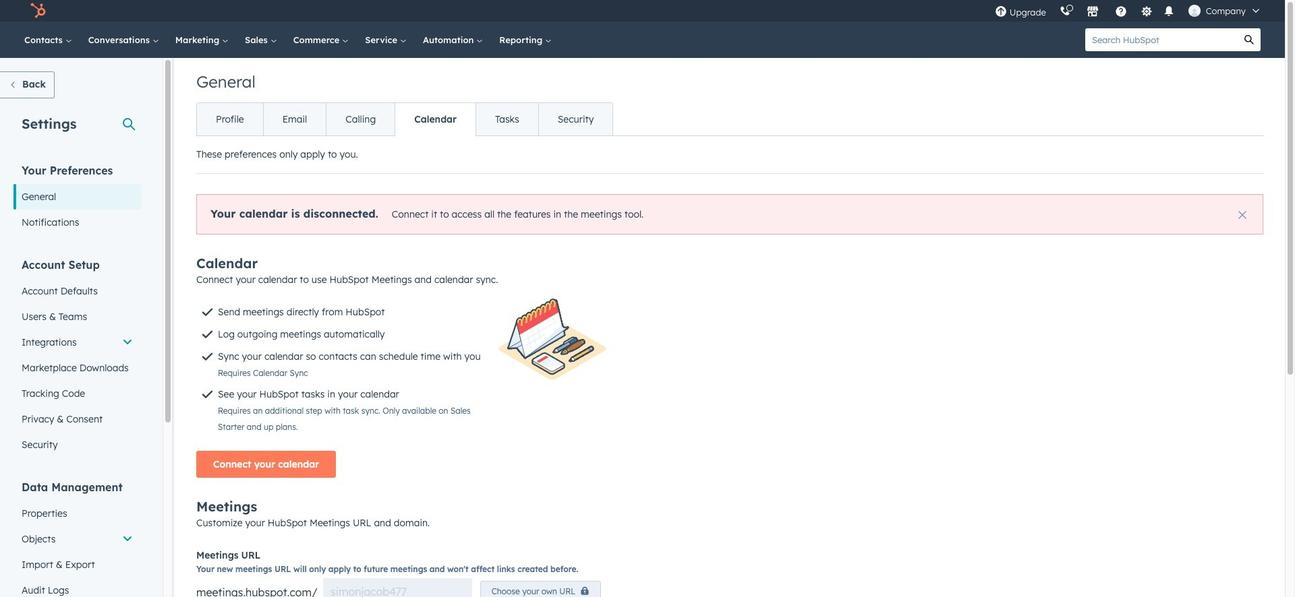 Task type: vqa. For each thing, say whether or not it's contained in the screenshot.
Search Activities Search Field
no



Task type: describe. For each thing, give the bounding box(es) containing it.
your preferences element
[[13, 163, 141, 236]]

jacob simon image
[[1189, 5, 1201, 17]]

Search HubSpot search field
[[1086, 28, 1238, 51]]



Task type: locate. For each thing, give the bounding box(es) containing it.
data management element
[[13, 481, 141, 598]]

alert
[[196, 194, 1264, 235]]

close image
[[1239, 211, 1247, 219]]

navigation
[[196, 103, 614, 136]]

marketplaces image
[[1087, 6, 1099, 18]]

None text field
[[323, 579, 472, 598]]

menu
[[989, 0, 1269, 22]]

account setup element
[[13, 258, 141, 458]]



